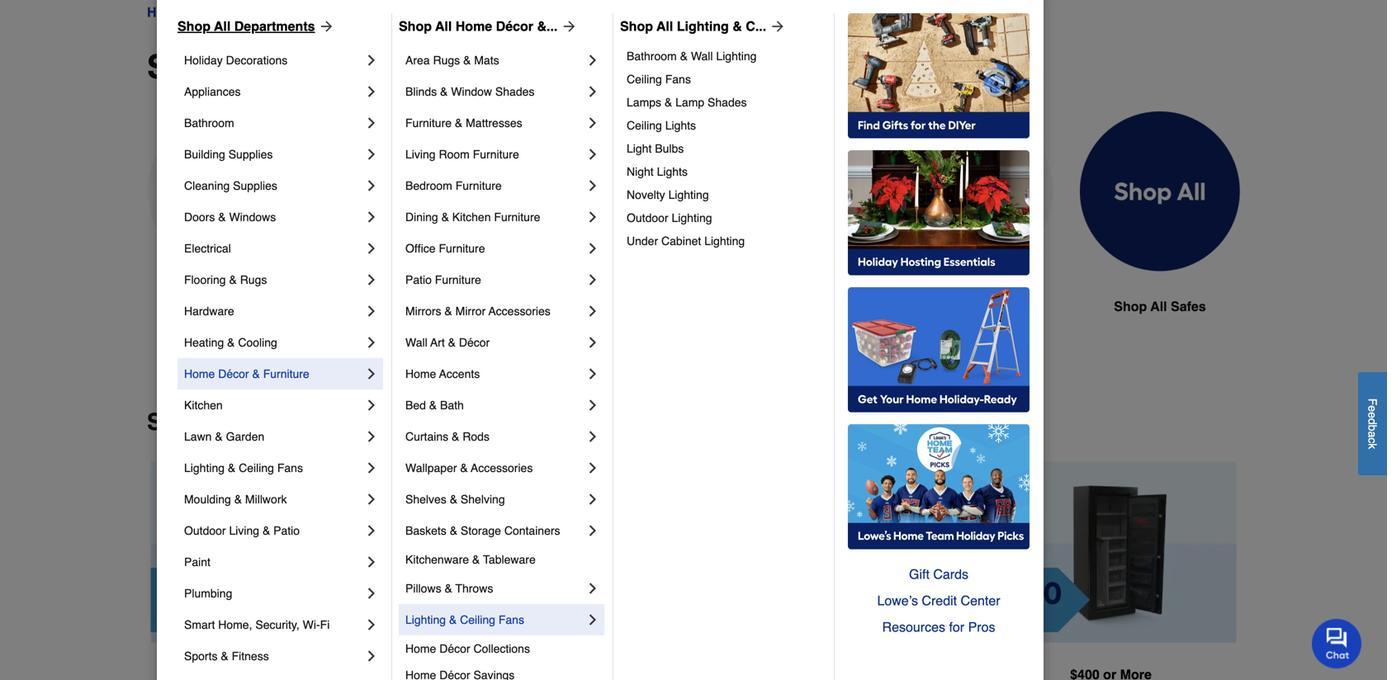 Task type: locate. For each thing, give the bounding box(es) containing it.
ceiling up lamps
[[627, 73, 662, 86]]

decorations
[[226, 54, 288, 67]]

& inside curtains & rods "link"
[[452, 430, 460, 444]]

lights down lamps & lamp shades
[[665, 119, 696, 132]]

arrow right image for shop all lighting & c...
[[767, 18, 786, 35]]

0 horizontal spatial wall
[[406, 336, 428, 349]]

moulding
[[184, 493, 231, 506]]

1 horizontal spatial outdoor
[[627, 211, 669, 225]]

2 horizontal spatial fans
[[665, 73, 691, 86]]

sports
[[184, 650, 218, 663]]

& inside lamps & lamp shades link
[[665, 96, 673, 109]]

& inside 'kitchenware & tableware' link
[[472, 553, 480, 567]]

2 shop from the left
[[399, 19, 432, 34]]

& for heating & cooling link on the left of page
[[227, 336, 235, 349]]

accessories down curtains & rods "link"
[[471, 462, 533, 475]]

& down cooling
[[252, 368, 260, 381]]

wall down shop all lighting & c... link
[[691, 50, 713, 63]]

outdoor for outdoor living & patio
[[184, 525, 226, 538]]

& inside furniture & mattresses link
[[455, 116, 463, 130]]

moulding & millwork
[[184, 493, 287, 506]]

2 vertical spatial fans
[[499, 614, 524, 627]]

& right pillows
[[445, 582, 452, 596]]

0 vertical spatial outdoor
[[627, 211, 669, 225]]

home for home safes
[[563, 299, 599, 314]]

1 vertical spatial hardware link
[[184, 296, 363, 327]]

gift cards link
[[848, 562, 1030, 588]]

home décor & furniture link
[[184, 358, 363, 390]]

& up fireproof safes
[[229, 273, 237, 287]]

& inside heating & cooling link
[[227, 336, 235, 349]]

chevron right image for cleaning supplies
[[363, 178, 380, 194]]

1 vertical spatial living
[[229, 525, 259, 538]]

1 horizontal spatial patio
[[406, 273, 432, 287]]

& left storage
[[450, 525, 458, 538]]

& inside baskets & storage containers link
[[450, 525, 458, 538]]

outdoor down novelty on the top left
[[627, 211, 669, 225]]

get your home holiday-ready. image
[[848, 287, 1030, 413]]

lighting up bathroom & wall lighting
[[677, 19, 729, 34]]

shop for shop safes by price
[[147, 409, 205, 436]]

0 vertical spatial shop
[[1115, 299, 1148, 314]]

1 horizontal spatial shop
[[399, 19, 432, 34]]

furniture up dining & kitchen furniture at the top
[[456, 179, 502, 192]]

1 horizontal spatial bathroom
[[627, 50, 677, 63]]

wall
[[691, 50, 713, 63], [406, 336, 428, 349]]

fans for chevron right image associated with lighting & ceiling fans
[[277, 462, 303, 475]]

& for the blinds & window shades link
[[440, 85, 448, 98]]

mattresses
[[466, 116, 523, 130]]

hardware link up holiday decorations
[[198, 2, 258, 22]]

lighting up outdoor lighting
[[669, 188, 709, 202]]

1 vertical spatial fans
[[277, 462, 303, 475]]

lighting & ceiling fans link for chevron right icon related to lighting & ceiling fans
[[406, 605, 585, 636]]

wall left art
[[406, 336, 428, 349]]

kitchen
[[452, 211, 491, 224], [184, 399, 223, 412]]

living room furniture link
[[406, 139, 585, 170]]

millwork
[[245, 493, 287, 506]]

fans up lamps & lamp shades
[[665, 73, 691, 86]]

arrow right image for shop all departments
[[315, 18, 335, 35]]

lighting & ceiling fans link up 'collections'
[[406, 605, 585, 636]]

supplies up windows
[[233, 179, 277, 192]]

fireproof
[[179, 299, 237, 314]]

lights for ceiling lights
[[665, 119, 696, 132]]

1 shop from the left
[[178, 19, 211, 34]]

& for lawn & garden link
[[215, 430, 223, 444]]

0 vertical spatial lighting & ceiling fans
[[184, 462, 303, 475]]

wallpaper
[[406, 462, 457, 475]]

gun safes link
[[334, 112, 494, 356]]

lighting & ceiling fans down garden
[[184, 462, 303, 475]]

0 vertical spatial lighting & ceiling fans link
[[184, 453, 363, 484]]

0 horizontal spatial lighting & ceiling fans
[[184, 462, 303, 475]]

smart home, security, wi-fi
[[184, 619, 330, 632]]

bathroom & wall lighting link
[[627, 45, 823, 68]]

all for home
[[435, 19, 452, 34]]

0 horizontal spatial rugs
[[240, 273, 267, 287]]

chevron right image for living room furniture
[[585, 146, 601, 163]]

e up b
[[1367, 412, 1380, 419]]

home for home accents
[[406, 368, 436, 381]]

& left c...
[[733, 19, 742, 34]]

0 vertical spatial fans
[[665, 73, 691, 86]]

0 horizontal spatial fans
[[277, 462, 303, 475]]

outdoor down moulding
[[184, 525, 226, 538]]

arrow right image for shop all home décor &...
[[558, 18, 578, 35]]

rugs right area
[[433, 54, 460, 67]]

patio up the paint link
[[274, 525, 300, 538]]

baskets
[[406, 525, 447, 538]]

0 vertical spatial patio
[[406, 273, 432, 287]]

1 vertical spatial outdoor
[[184, 525, 226, 538]]

bedroom
[[406, 179, 452, 192]]

curtains & rods
[[406, 430, 490, 444]]

& for sports & fitness link
[[221, 650, 229, 663]]

kitchenware & tableware link
[[406, 547, 601, 573]]

living up bedroom
[[406, 148, 436, 161]]

1 horizontal spatial rugs
[[433, 54, 460, 67]]

lamp
[[676, 96, 705, 109]]

1 vertical spatial supplies
[[233, 179, 277, 192]]

hardware down the flooring
[[184, 305, 234, 318]]

doors
[[184, 211, 215, 224]]

0 horizontal spatial shop
[[178, 19, 211, 34]]

lighting & ceiling fans link for chevron right image associated with lighting & ceiling fans
[[184, 453, 363, 484]]

& inside the outdoor living & patio link
[[263, 525, 270, 538]]

sports & fitness link
[[184, 641, 363, 672]]

chevron right image for lighting & ceiling fans
[[585, 612, 601, 629]]

&
[[733, 19, 742, 34], [680, 50, 688, 63], [463, 54, 471, 67], [440, 85, 448, 98], [665, 96, 673, 109], [455, 116, 463, 130], [218, 211, 226, 224], [442, 211, 449, 224], [229, 273, 237, 287], [445, 305, 452, 318], [227, 336, 235, 349], [448, 336, 456, 349], [252, 368, 260, 381], [429, 399, 437, 412], [215, 430, 223, 444], [452, 430, 460, 444], [228, 462, 236, 475], [460, 462, 468, 475], [234, 493, 242, 506], [450, 493, 458, 506], [263, 525, 270, 538], [450, 525, 458, 538], [472, 553, 480, 567], [445, 582, 452, 596], [449, 614, 457, 627], [221, 650, 229, 663]]

1 vertical spatial patio
[[274, 525, 300, 538]]

home for home décor collections
[[406, 643, 436, 656]]

file safes link
[[894, 112, 1054, 356]]

& for lamps & lamp shades link at the top of the page
[[665, 96, 673, 109]]

chevron right image for paint
[[363, 554, 380, 571]]

holiday hosting essentials. image
[[848, 150, 1030, 276]]

1 vertical spatial kitchen
[[184, 399, 223, 412]]

1 vertical spatial lighting & ceiling fans link
[[406, 605, 585, 636]]

chevron right image for appliances
[[363, 83, 380, 100]]

chevron right image for moulding & millwork
[[363, 491, 380, 508]]

arrow right image inside shop all lighting & c... link
[[767, 18, 786, 35]]

chevron right image for patio furniture
[[585, 272, 601, 288]]

& inside area rugs & mats link
[[463, 54, 471, 67]]

chevron right image for lawn & garden
[[363, 429, 380, 445]]

2 horizontal spatial shop
[[620, 19, 653, 34]]

storage
[[461, 525, 501, 538]]

0 horizontal spatial outdoor
[[184, 525, 226, 538]]

0 vertical spatial kitchen
[[452, 211, 491, 224]]

& for bed & bath link
[[429, 399, 437, 412]]

& inside the wallpaper & accessories link
[[460, 462, 468, 475]]

rugs down electrical link
[[240, 273, 267, 287]]

1 vertical spatial wall
[[406, 336, 428, 349]]

fans down lawn & garden link
[[277, 462, 303, 475]]

0 vertical spatial rugs
[[433, 54, 460, 67]]

chevron right image for electrical
[[363, 240, 380, 257]]

0 horizontal spatial living
[[229, 525, 259, 538]]

bathroom inside bathroom link
[[184, 116, 234, 130]]

holiday decorations
[[184, 54, 288, 67]]

$99 or less. image
[[150, 462, 402, 643]]

patio up gun safes
[[406, 273, 432, 287]]

lights for night lights
[[657, 165, 688, 178]]

under
[[627, 235, 658, 248]]

all for safes
[[1151, 299, 1168, 314]]

ceiling up home décor collections
[[460, 614, 496, 627]]

k
[[1367, 444, 1380, 449]]

0 horizontal spatial bathroom
[[184, 116, 234, 130]]

arrow right image inside the shop all home décor &... link
[[558, 18, 578, 35]]

furniture down blinds
[[406, 116, 452, 130]]

living
[[406, 148, 436, 161], [229, 525, 259, 538]]

rugs
[[433, 54, 460, 67], [240, 273, 267, 287]]

shop inside 'shop all safes' link
[[1115, 299, 1148, 314]]

shop
[[1115, 299, 1148, 314], [147, 409, 205, 436]]

patio
[[406, 273, 432, 287], [274, 525, 300, 538]]

0 horizontal spatial shop
[[147, 409, 205, 436]]

chevron right image for doors & windows
[[363, 209, 380, 225]]

fitness
[[232, 650, 269, 663]]

décor
[[496, 19, 534, 34], [459, 336, 490, 349], [218, 368, 249, 381], [440, 643, 470, 656]]

chevron right image
[[363, 52, 380, 69], [585, 52, 601, 69], [363, 83, 380, 100], [363, 115, 380, 131], [585, 115, 601, 131], [585, 146, 601, 163], [363, 178, 380, 194], [585, 178, 601, 194], [363, 209, 380, 225], [585, 209, 601, 225], [363, 240, 380, 257], [363, 272, 380, 288], [363, 303, 380, 320], [585, 335, 601, 351], [363, 429, 380, 445], [585, 429, 601, 445], [585, 460, 601, 477], [363, 523, 380, 539], [363, 554, 380, 571], [585, 581, 601, 597], [585, 612, 601, 629]]

& inside doors & windows link
[[218, 211, 226, 224]]

1 horizontal spatial lighting & ceiling fans
[[406, 614, 524, 627]]

lawn
[[184, 430, 212, 444]]

a black sentrysafe file safe with a key in the lock and the lid ajar. image
[[894, 112, 1054, 271]]

0 vertical spatial living
[[406, 148, 436, 161]]

1 horizontal spatial kitchen
[[452, 211, 491, 224]]

chevron right image for wallpaper & accessories
[[585, 460, 601, 477]]

f e e d b a c k button
[[1359, 372, 1388, 476]]

e up d
[[1367, 406, 1380, 412]]

1 arrow right image from the left
[[315, 18, 335, 35]]

ceiling inside "link"
[[627, 73, 662, 86]]

2 horizontal spatial arrow right image
[[767, 18, 786, 35]]

chevron right image for bathroom
[[363, 115, 380, 131]]

fans for chevron right icon related to lighting & ceiling fans
[[499, 614, 524, 627]]

1 vertical spatial shop
[[147, 409, 205, 436]]

accessories up wall art & décor link
[[489, 305, 551, 318]]

& right dining on the top left of page
[[442, 211, 449, 224]]

& right blinds
[[440, 85, 448, 98]]

1 horizontal spatial wall
[[691, 50, 713, 63]]

1 horizontal spatial arrow right image
[[558, 18, 578, 35]]

& right bed
[[429, 399, 437, 412]]

all for departments
[[214, 19, 231, 34]]

& for dining & kitchen furniture link
[[442, 211, 449, 224]]

& right lawn
[[215, 430, 223, 444]]

& left mats
[[463, 54, 471, 67]]

tableware
[[483, 553, 536, 567]]

chevron right image for mirrors & mirror accessories
[[585, 303, 601, 320]]

1 horizontal spatial fans
[[499, 614, 524, 627]]

novelty lighting link
[[627, 183, 823, 206]]

supplies
[[229, 148, 273, 161], [233, 179, 277, 192]]

& left cooling
[[227, 336, 235, 349]]

supplies up 'cleaning supplies'
[[229, 148, 273, 161]]

a black sentrysafe home safe with the door ajar. image
[[520, 112, 681, 271]]

& up the living room furniture
[[455, 116, 463, 130]]

chevron right image for home décor & furniture
[[363, 366, 380, 382]]

lighting & ceiling fans up home décor collections
[[406, 614, 524, 627]]

1 vertical spatial hardware
[[184, 305, 234, 318]]

lights down bulbs
[[657, 165, 688, 178]]

3 shop from the left
[[620, 19, 653, 34]]

0 vertical spatial hardware link
[[198, 2, 258, 22]]

lighting down pillows
[[406, 614, 446, 627]]

& for curtains & rods "link"
[[452, 430, 460, 444]]

& right doors
[[218, 211, 226, 224]]

d
[[1367, 419, 1380, 425]]

baskets & storage containers
[[406, 525, 560, 538]]

resources
[[883, 620, 946, 635]]

cabinet
[[662, 235, 702, 248]]

fans up 'home décor collections' link on the left bottom of the page
[[499, 614, 524, 627]]

0 horizontal spatial kitchen
[[184, 399, 223, 412]]

arrow right image up area rugs & mats link
[[558, 18, 578, 35]]

& left the millwork in the left bottom of the page
[[234, 493, 242, 506]]

furniture up the kitchen link
[[263, 368, 310, 381]]

shop up ceiling fans
[[620, 19, 653, 34]]

& right shelves
[[450, 493, 458, 506]]

c...
[[746, 19, 767, 34]]

lighting & ceiling fans
[[184, 462, 303, 475], [406, 614, 524, 627]]

0 horizontal spatial arrow right image
[[315, 18, 335, 35]]

light
[[627, 142, 652, 155]]

& inside sports & fitness link
[[221, 650, 229, 663]]

shades up furniture & mattresses link
[[496, 85, 535, 98]]

&...
[[537, 19, 558, 34]]

& down shop all lighting & c...
[[680, 50, 688, 63]]

plumbing link
[[184, 578, 363, 610]]

a tall black sports afield gun safe. image
[[334, 112, 494, 272]]

chevron right image for home accents
[[585, 366, 601, 382]]

& inside lawn & garden link
[[215, 430, 223, 444]]

shop up area
[[399, 19, 432, 34]]

accessories
[[489, 305, 551, 318], [471, 462, 533, 475]]

home link
[[147, 2, 184, 22]]

& left rods
[[452, 430, 460, 444]]

1 vertical spatial rugs
[[240, 273, 267, 287]]

living inside living room furniture link
[[406, 148, 436, 161]]

1 horizontal spatial shades
[[708, 96, 747, 109]]

0 vertical spatial supplies
[[229, 148, 273, 161]]

3 arrow right image from the left
[[767, 18, 786, 35]]

light bulbs
[[627, 142, 684, 155]]

furniture
[[406, 116, 452, 130], [473, 148, 519, 161], [456, 179, 502, 192], [494, 211, 541, 224], [439, 242, 485, 255], [435, 273, 481, 287], [263, 368, 310, 381]]

chevron right image for flooring & rugs
[[363, 272, 380, 288]]

chevron right image for dining & kitchen furniture
[[585, 209, 601, 225]]

& inside mirrors & mirror accessories link
[[445, 305, 452, 318]]

0 horizontal spatial shades
[[496, 85, 535, 98]]

chevron right image for building supplies
[[363, 146, 380, 163]]

1 vertical spatial lighting & ceiling fans
[[406, 614, 524, 627]]

patio furniture link
[[406, 264, 585, 296]]

hardware link up cooling
[[184, 296, 363, 327]]

arrow right image
[[315, 18, 335, 35], [558, 18, 578, 35], [767, 18, 786, 35]]

1 e from the top
[[1367, 406, 1380, 412]]

& down the millwork in the left bottom of the page
[[263, 525, 270, 538]]

chevron right image for shelves & shelving
[[585, 491, 601, 508]]

lighting & ceiling fans link
[[184, 453, 363, 484], [406, 605, 585, 636]]

ceiling down lamps
[[627, 119, 662, 132]]

chevron right image for smart home, security, wi-fi
[[363, 617, 380, 634]]

0 vertical spatial lights
[[665, 119, 696, 132]]

lighting up the under cabinet lighting
[[672, 211, 712, 225]]

hardware up holiday decorations
[[198, 5, 258, 20]]

ceiling
[[627, 73, 662, 86], [627, 119, 662, 132], [239, 462, 274, 475], [460, 614, 496, 627]]

& for the wallpaper & accessories link
[[460, 462, 468, 475]]

& inside bathroom & wall lighting link
[[680, 50, 688, 63]]

f
[[1367, 399, 1380, 406]]

kitchen link
[[184, 390, 363, 421]]

1 horizontal spatial living
[[406, 148, 436, 161]]

bathroom inside bathroom & wall lighting link
[[627, 50, 677, 63]]

fans inside 'ceiling fans' "link"
[[665, 73, 691, 86]]

& inside home décor & furniture link
[[252, 368, 260, 381]]

& inside dining & kitchen furniture link
[[442, 211, 449, 224]]

under cabinet lighting link
[[627, 230, 823, 253]]

room
[[439, 148, 470, 161]]

kitchen down the bedroom furniture
[[452, 211, 491, 224]]

kitchen up lawn
[[184, 399, 223, 412]]

& inside shop all lighting & c... link
[[733, 19, 742, 34]]

building supplies link
[[184, 139, 363, 170]]

& inside bed & bath link
[[429, 399, 437, 412]]

& for mirrors & mirror accessories link
[[445, 305, 452, 318]]

bedroom furniture
[[406, 179, 502, 192]]

home inside "link"
[[406, 368, 436, 381]]

& left lamp
[[665, 96, 673, 109]]

& inside flooring & rugs link
[[229, 273, 237, 287]]

& up throws
[[472, 553, 480, 567]]

bathroom up ceiling fans
[[627, 50, 677, 63]]

0 vertical spatial bathroom
[[627, 50, 677, 63]]

building
[[184, 148, 225, 161]]

shop
[[178, 19, 211, 34], [399, 19, 432, 34], [620, 19, 653, 34]]

& right art
[[448, 336, 456, 349]]

1 vertical spatial lights
[[657, 165, 688, 178]]

& inside pillows & throws link
[[445, 582, 452, 596]]

2 arrow right image from the left
[[558, 18, 578, 35]]

doors & windows link
[[184, 202, 363, 233]]

lighting down outdoor lighting link in the top of the page
[[705, 235, 745, 248]]

living room furniture
[[406, 148, 519, 161]]

$100 to $200. image
[[429, 462, 681, 643]]

arrow right image inside shop all departments link
[[315, 18, 335, 35]]

& left mirror
[[445, 305, 452, 318]]

1 horizontal spatial lighting & ceiling fans link
[[406, 605, 585, 636]]

appliances
[[184, 85, 241, 98]]

arrow right image up bathroom & wall lighting link
[[767, 18, 786, 35]]

& inside moulding & millwork link
[[234, 493, 242, 506]]

0 horizontal spatial lighting & ceiling fans link
[[184, 453, 363, 484]]

1 horizontal spatial shop
[[1115, 299, 1148, 314]]

e
[[1367, 406, 1380, 412], [1367, 412, 1380, 419]]

heating & cooling
[[184, 336, 277, 349]]

bathroom down appliances
[[184, 116, 234, 130]]

shades down 'ceiling fans' "link"
[[708, 96, 747, 109]]

& up shelves & shelving
[[460, 462, 468, 475]]

$200 to $400. image
[[707, 462, 959, 644]]

& right 'sports'
[[221, 650, 229, 663]]

0 vertical spatial hardware
[[198, 5, 258, 20]]

arrow right image right safes link
[[315, 18, 335, 35]]

office
[[406, 242, 436, 255]]

& inside the blinds & window shades link
[[440, 85, 448, 98]]

1 vertical spatial bathroom
[[184, 116, 234, 130]]

shop up the holiday
[[178, 19, 211, 34]]

furniture down dining & kitchen furniture at the top
[[439, 242, 485, 255]]

lighting up moulding
[[184, 462, 225, 475]]

living down moulding & millwork
[[229, 525, 259, 538]]

chevron right image for sports & fitness
[[363, 648, 380, 665]]

& inside shelves & shelving link
[[450, 493, 458, 506]]

lighting & ceiling fans link up the millwork in the left bottom of the page
[[184, 453, 363, 484]]

center
[[961, 593, 1001, 609]]

chevron right image for wall art & décor
[[585, 335, 601, 351]]

chevron right image
[[585, 83, 601, 100], [363, 146, 380, 163], [585, 240, 601, 257], [585, 272, 601, 288], [585, 303, 601, 320], [363, 335, 380, 351], [363, 366, 380, 382], [585, 366, 601, 382], [363, 397, 380, 414], [585, 397, 601, 414], [363, 460, 380, 477], [363, 491, 380, 508], [585, 491, 601, 508], [585, 523, 601, 539], [363, 586, 380, 602], [363, 617, 380, 634], [363, 648, 380, 665]]

lighting up 'ceiling fans' "link"
[[716, 50, 757, 63]]



Task type: vqa. For each thing, say whether or not it's contained in the screenshot.
the left Completing
no



Task type: describe. For each thing, give the bounding box(es) containing it.
chevron right image for area rugs & mats
[[585, 52, 601, 69]]

supplies for building supplies
[[229, 148, 273, 161]]

gift
[[909, 567, 930, 582]]

& inside wall art & décor link
[[448, 336, 456, 349]]

shop all home décor &... link
[[399, 17, 578, 36]]

sports & fitness
[[184, 650, 269, 663]]

chevron right image for bed & bath
[[585, 397, 601, 414]]

home décor collections link
[[406, 636, 601, 662]]

c
[[1367, 438, 1380, 444]]

chevron right image for hardware
[[363, 303, 380, 320]]

& for 'kitchenware & tableware' link
[[472, 553, 480, 567]]

lawn & garden
[[184, 430, 265, 444]]

gun
[[381, 299, 408, 314]]

& for bathroom & wall lighting link
[[680, 50, 688, 63]]

shop for shop all lighting & c...
[[620, 19, 653, 34]]

containers
[[505, 525, 560, 538]]

shop all safes
[[1115, 299, 1207, 314]]

cleaning
[[184, 179, 230, 192]]

cleaning supplies link
[[184, 170, 363, 202]]

shop all. image
[[1080, 112, 1241, 272]]

1 vertical spatial accessories
[[471, 462, 533, 475]]

& for pillows & throws link
[[445, 582, 452, 596]]

bath
[[440, 399, 464, 412]]

shop for shop all home décor &...
[[399, 19, 432, 34]]

price
[[313, 409, 369, 436]]

furniture down furniture & mattresses link
[[473, 148, 519, 161]]

0 horizontal spatial patio
[[274, 525, 300, 538]]

baskets & storage containers link
[[406, 515, 585, 547]]

home décor collections
[[406, 643, 530, 656]]

& down the pillows & throws
[[449, 614, 457, 627]]

mats
[[474, 54, 499, 67]]

under cabinet lighting
[[627, 235, 745, 248]]

chevron right image for curtains & rods
[[585, 429, 601, 445]]

mirrors & mirror accessories
[[406, 305, 551, 318]]

find gifts for the diyer. image
[[848, 13, 1030, 139]]

ceiling up the millwork in the left bottom of the page
[[239, 462, 274, 475]]

shelves & shelving link
[[406, 484, 585, 515]]

outdoor living & patio
[[184, 525, 300, 538]]

bed & bath link
[[406, 390, 585, 421]]

home,
[[218, 619, 252, 632]]

bedroom furniture link
[[406, 170, 585, 202]]

chevron right image for blinds & window shades
[[585, 83, 601, 100]]

kitchen inside dining & kitchen furniture link
[[452, 211, 491, 224]]

lowe's home team holiday picks. image
[[848, 425, 1030, 550]]

living inside the outdoor living & patio link
[[229, 525, 259, 538]]

office furniture link
[[406, 233, 585, 264]]

curtains & rods link
[[406, 421, 585, 453]]

accents
[[439, 368, 480, 381]]

furniture inside "link"
[[456, 179, 502, 192]]

lowe's credit center link
[[848, 588, 1030, 615]]

décor left 'collections'
[[440, 643, 470, 656]]

shop for shop all departments
[[178, 19, 211, 34]]

blinds & window shades
[[406, 85, 535, 98]]

a black honeywell chest safe with the top open. image
[[707, 112, 867, 272]]

garden
[[226, 430, 265, 444]]

bathroom & wall lighting
[[627, 50, 757, 63]]

a
[[1367, 431, 1380, 438]]

bathroom for bathroom
[[184, 116, 234, 130]]

chevron right image for bedroom furniture
[[585, 178, 601, 194]]

& for shelves & shelving link
[[450, 493, 458, 506]]

décor down mirrors & mirror accessories
[[459, 336, 490, 349]]

kitchen inside the kitchen link
[[184, 399, 223, 412]]

smart
[[184, 619, 215, 632]]

departments
[[234, 19, 315, 34]]

cooling
[[238, 336, 277, 349]]

0 vertical spatial wall
[[691, 50, 713, 63]]

0 vertical spatial accessories
[[489, 305, 551, 318]]

home for home
[[147, 5, 184, 20]]

lawn & garden link
[[184, 421, 363, 453]]

$400 or more. image
[[985, 462, 1237, 643]]

home safes link
[[520, 112, 681, 356]]

f e e d b a c k
[[1367, 399, 1380, 449]]

shelving
[[461, 493, 505, 506]]

décor down heating & cooling
[[218, 368, 249, 381]]

credit
[[922, 593, 957, 609]]

chevron right image for pillows & throws
[[585, 581, 601, 597]]

novelty
[[627, 188, 665, 202]]

wall art & décor
[[406, 336, 490, 349]]

all for lighting
[[657, 19, 673, 34]]

lamps & lamp shades
[[627, 96, 747, 109]]

flooring & rugs link
[[184, 264, 363, 296]]

area rugs & mats
[[406, 54, 499, 67]]

chevron right image for outdoor living & patio
[[363, 523, 380, 539]]

shop all home décor &...
[[399, 19, 558, 34]]

kitchenware
[[406, 553, 469, 567]]

throws
[[456, 582, 493, 596]]

building supplies
[[184, 148, 273, 161]]

bed & bath
[[406, 399, 464, 412]]

pros
[[969, 620, 996, 635]]

flooring
[[184, 273, 226, 287]]

& for moulding & millwork link
[[234, 493, 242, 506]]

art
[[431, 336, 445, 349]]

shop all departments link
[[178, 17, 335, 36]]

safes link
[[273, 2, 307, 22]]

shelves & shelving
[[406, 493, 505, 506]]

shop for shop all safes
[[1115, 299, 1148, 314]]

ceiling fans link
[[627, 68, 823, 91]]

& for baskets & storage containers link at the bottom left
[[450, 525, 458, 538]]

lowe's
[[878, 593, 918, 609]]

home safes
[[563, 299, 638, 314]]

& up moulding & millwork
[[228, 462, 236, 475]]

& for doors & windows link
[[218, 211, 226, 224]]

home for home décor & furniture
[[184, 368, 215, 381]]

chevron right image for kitchen
[[363, 397, 380, 414]]

dining & kitchen furniture link
[[406, 202, 585, 233]]

outdoor living & patio link
[[184, 515, 363, 547]]

light bulbs link
[[627, 137, 823, 160]]

kitchenware & tableware
[[406, 553, 536, 567]]

chevron right image for holiday decorations
[[363, 52, 380, 69]]

chevron right image for baskets & storage containers
[[585, 523, 601, 539]]

chevron right image for furniture & mattresses
[[585, 115, 601, 131]]

mirrors & mirror accessories link
[[406, 296, 585, 327]]

chevron right image for heating & cooling
[[363, 335, 380, 351]]

chat invite button image
[[1313, 619, 1363, 669]]

patio furniture
[[406, 273, 481, 287]]

blinds & window shades link
[[406, 76, 585, 107]]

& for flooring & rugs link
[[229, 273, 237, 287]]

furniture down bedroom furniture "link"
[[494, 211, 541, 224]]

holiday decorations link
[[184, 45, 363, 76]]

wallpaper & accessories
[[406, 462, 533, 475]]

cleaning supplies
[[184, 179, 277, 192]]

& for furniture & mattresses link
[[455, 116, 463, 130]]

shades for lamps & lamp shades
[[708, 96, 747, 109]]

rods
[[463, 430, 490, 444]]

shades for blinds & window shades
[[496, 85, 535, 98]]

furniture up mirror
[[435, 273, 481, 287]]

lamps
[[627, 96, 662, 109]]

outdoor for outdoor lighting
[[627, 211, 669, 225]]

appliances link
[[184, 76, 363, 107]]

a black sentrysafe fireproof safe. image
[[147, 112, 307, 271]]

décor left the &...
[[496, 19, 534, 34]]

outdoor lighting
[[627, 211, 712, 225]]

home accents
[[406, 368, 480, 381]]

bulbs
[[655, 142, 684, 155]]

chevron right image for plumbing
[[363, 586, 380, 602]]

chevron right image for office furniture
[[585, 240, 601, 257]]

dining & kitchen furniture
[[406, 211, 541, 224]]

window
[[451, 85, 492, 98]]

bathroom for bathroom & wall lighting
[[627, 50, 677, 63]]

doors & windows
[[184, 211, 276, 224]]

blinds
[[406, 85, 437, 98]]

paint
[[184, 556, 211, 569]]

supplies for cleaning supplies
[[233, 179, 277, 192]]

chevron right image for lighting & ceiling fans
[[363, 460, 380, 477]]

2 e from the top
[[1367, 412, 1380, 419]]

ceiling lights link
[[627, 114, 823, 137]]



